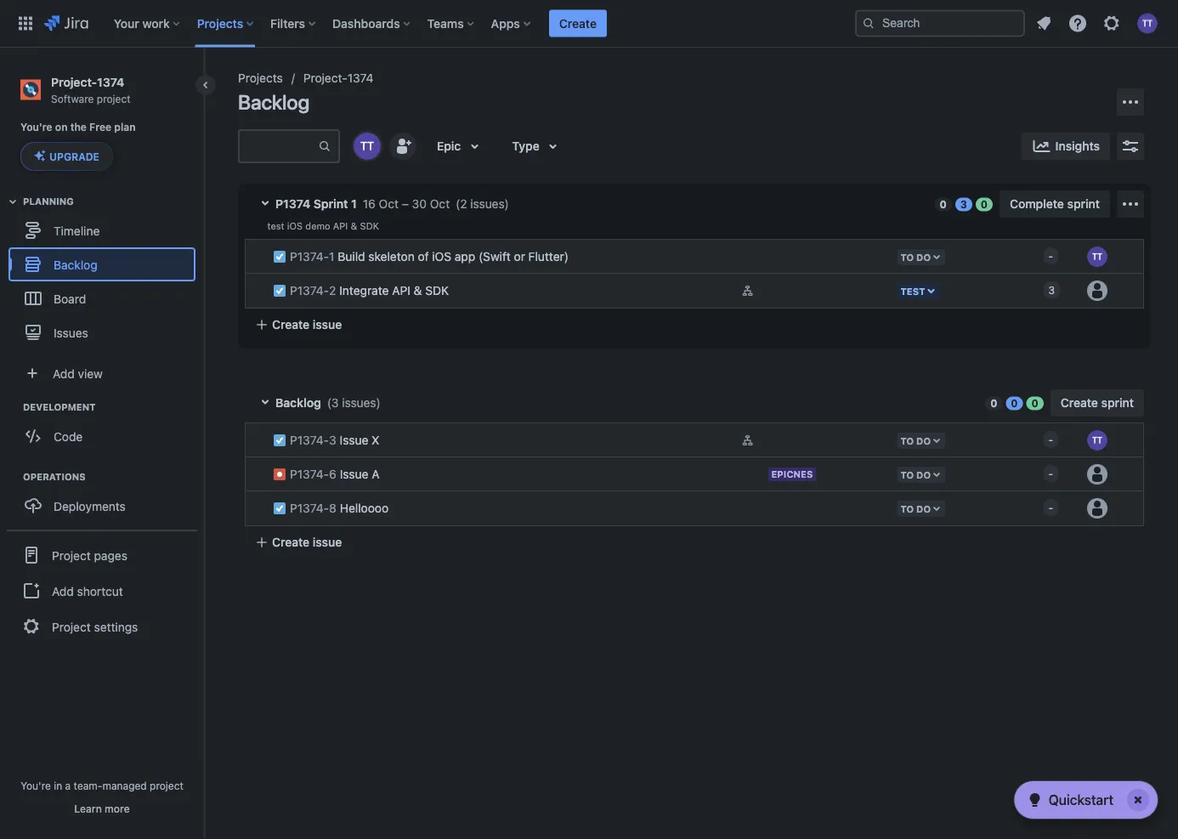 Task type: describe. For each thing, give the bounding box(es) containing it.
create inside button
[[1061, 396, 1099, 410]]

project-1374 link
[[303, 68, 374, 88]]

(swift
[[479, 250, 511, 264]]

1 vertical spatial 1
[[329, 250, 335, 264]]

view
[[78, 366, 103, 380]]

unassigned image for issue a
[[1088, 464, 1108, 485]]

code
[[54, 429, 83, 443]]

help image
[[1068, 13, 1088, 34]]

test
[[901, 286, 926, 297]]

create issue for p1374-2 integrate api & sdk
[[272, 318, 342, 332]]

complete
[[1010, 197, 1065, 211]]

helloooo
[[340, 501, 389, 515]]

done: 0 of 0 (story points) element
[[1027, 396, 1044, 410]]

terry turtle image
[[354, 133, 381, 160]]

projects for the projects link
[[238, 71, 283, 85]]

4 - from the top
[[1049, 502, 1054, 514]]

p1374-8 helloooo
[[290, 501, 389, 515]]

search image
[[862, 17, 876, 30]]

project pages link
[[7, 537, 197, 574]]

p1374-2 integrate api & sdk
[[290, 284, 449, 298]]

3 up p1374-3 issue x
[[332, 396, 339, 410]]

create sprint button
[[1051, 389, 1145, 417]]

project settings link
[[7, 608, 197, 646]]

work
[[142, 16, 170, 30]]

timeline
[[54, 223, 100, 238]]

board
[[54, 292, 86, 306]]

on
[[55, 121, 68, 133]]

create inside primary element
[[559, 16, 597, 30]]

x
[[372, 433, 380, 447]]

add shortcut button
[[7, 574, 197, 608]]

p1374- for 3
[[290, 433, 329, 447]]

2 to from the top
[[901, 435, 914, 446]]

project-1374
[[303, 71, 374, 85]]

3 do from the top
[[917, 469, 931, 480]]

development image
[[3, 397, 23, 418]]

30
[[412, 197, 427, 211]]

create issue image
[[235, 413, 255, 434]]

backlog menu image
[[1121, 92, 1141, 112]]

operations group
[[9, 470, 203, 528]]

p1374-3 link
[[290, 433, 336, 447]]

check image
[[1025, 790, 1046, 810]]

sdk for test ios demo api & sdk
[[360, 221, 379, 232]]

project- for project-1374 software project
[[51, 75, 97, 89]]

create issue for p1374-6 issue a
[[272, 535, 342, 549]]

backlog inside the planning group
[[54, 257, 98, 272]]

in progress: 3 of 3 (story points) element
[[956, 197, 973, 211]]

assignee: terry turtle image for p1374-1 build skeleton of ios app (swift or flutter)
[[1088, 247, 1108, 267]]

you're for you're in a team-managed project
[[21, 780, 51, 792]]

primary element
[[10, 0, 855, 47]]

insights image
[[1032, 136, 1052, 156]]

epic button
[[427, 133, 495, 160]]

0 for the done: 0 of 0 (story points) element
[[1032, 398, 1039, 409]]

0 horizontal spatial issues
[[342, 396, 376, 410]]

p1374-8 link
[[290, 501, 337, 515]]

group containing project pages
[[7, 530, 197, 651]]

projects link
[[238, 68, 283, 88]]

done: 0 of 3 (story points) element
[[976, 197, 993, 211]]

in
[[54, 780, 62, 792]]

deployments link
[[9, 489, 196, 523]]

upgrade
[[49, 151, 99, 163]]

insights button
[[1022, 133, 1111, 160]]

development
[[23, 402, 96, 413]]

issue for issue a
[[340, 467, 369, 481]]

p1374 sprint 1 16 oct – 30 oct ( 2 issues )
[[276, 197, 509, 211]]

sdk for p1374-2 integrate api & sdk
[[425, 284, 449, 298]]

type button
[[502, 133, 574, 160]]

unassigned image
[[1088, 281, 1108, 301]]

3 up "6" at the left bottom of the page
[[329, 433, 336, 447]]

issue for issue x
[[340, 433, 369, 447]]

p1374-1 link
[[290, 250, 335, 264]]

your
[[114, 16, 139, 30]]

code link
[[9, 419, 196, 453]]

shortcut
[[77, 584, 123, 598]]

software
[[51, 93, 94, 104]]

2 do from the top
[[917, 435, 931, 446]]

create button
[[549, 10, 607, 37]]

banner containing your work
[[0, 0, 1179, 48]]

deployments
[[54, 499, 126, 513]]

build
[[338, 250, 365, 264]]

to do: 0 of 0 (story points) element
[[986, 396, 1003, 410]]

add for add view
[[53, 366, 75, 380]]

6
[[329, 467, 337, 481]]

project pages
[[52, 548, 127, 562]]

operations
[[23, 472, 86, 483]]

filters button
[[265, 10, 322, 37]]

p1374-1 build skeleton of ios app (swift or flutter)
[[290, 250, 569, 264]]

managed
[[102, 780, 147, 792]]

your work button
[[109, 10, 187, 37]]

pages
[[94, 548, 127, 562]]

apps
[[491, 16, 520, 30]]

more
[[105, 803, 130, 815]]

create sprint
[[1061, 396, 1134, 410]]

p1374 sprint 1 actions image
[[1121, 194, 1141, 214]]

development group
[[9, 401, 203, 459]]

3 inside in progress: 3 of 3 (story points) 'element'
[[961, 199, 968, 210]]

4 do from the top
[[917, 503, 931, 514]]

planning
[[23, 196, 74, 207]]

3 - from the top
[[1049, 468, 1054, 480]]

you're in a team-managed project
[[21, 780, 184, 792]]

projects button
[[192, 10, 260, 37]]

( inside p1374 sprint 1 16 oct – 30 oct ( 2 issues )
[[456, 197, 460, 211]]

quickstart
[[1049, 792, 1114, 808]]

& for demo
[[351, 221, 357, 232]]

2 inside p1374 sprint 1 16 oct – 30 oct ( 2 issues )
[[460, 197, 467, 211]]

1 horizontal spatial project
[[150, 780, 184, 792]]

integrate
[[340, 284, 389, 298]]

insights
[[1056, 139, 1100, 153]]

2 vertical spatial backlog
[[276, 396, 321, 410]]

0 for the done: 0 of 3 (story points) element
[[981, 199, 988, 210]]

p1374-3 issue x
[[290, 433, 380, 447]]

& for integrate
[[414, 284, 422, 298]]

backlog ( 3 issues )
[[276, 396, 381, 410]]

app
[[455, 250, 476, 264]]

complete sprint
[[1010, 197, 1100, 211]]

p1374- for 6
[[290, 467, 329, 481]]

of
[[418, 250, 429, 264]]

0 vertical spatial backlog
[[238, 90, 310, 114]]

p1374-6 issue a
[[290, 467, 380, 481]]

create down 'p1374-8' link
[[272, 535, 310, 549]]

add for add shortcut
[[52, 584, 74, 598]]

p1374-6 link
[[290, 467, 337, 481]]

teams button
[[422, 10, 481, 37]]

in progress: 0 of 0 (story points) element
[[1006, 396, 1024, 410]]

a
[[372, 467, 380, 481]]

1374 for project-1374 software project
[[97, 75, 124, 89]]

p1374-2 link
[[290, 284, 336, 298]]

issues
[[54, 326, 88, 340]]



Task type: locate. For each thing, give the bounding box(es) containing it.
sprint
[[1068, 197, 1100, 211], [1102, 396, 1134, 410]]

3
[[961, 199, 968, 210], [1049, 284, 1055, 296], [332, 396, 339, 410], [329, 433, 336, 447]]

ios right test
[[287, 221, 303, 232]]

0 horizontal spatial &
[[351, 221, 357, 232]]

dashboards
[[333, 16, 400, 30]]

1 horizontal spatial sdk
[[425, 284, 449, 298]]

a
[[65, 780, 71, 792]]

1 vertical spatial project
[[52, 620, 91, 634]]

1 vertical spatial assignee: terry turtle image
[[1088, 430, 1108, 451]]

you're left in
[[21, 780, 51, 792]]

do
[[917, 251, 931, 263], [917, 435, 931, 446], [917, 469, 931, 480], [917, 503, 931, 514]]

0 vertical spatial issue
[[313, 318, 342, 332]]

sprint right complete
[[1068, 197, 1100, 211]]

3 left the done: 0 of 3 (story points) element
[[961, 199, 968, 210]]

project for project pages
[[52, 548, 91, 562]]

assignee: terry turtle image down the create sprint button
[[1088, 430, 1108, 451]]

the
[[70, 121, 87, 133]]

0 vertical spatial (
[[456, 197, 460, 211]]

settings image
[[1102, 13, 1123, 34]]

2 right 30
[[460, 197, 467, 211]]

Search backlog text field
[[240, 131, 318, 162]]

1374 up free
[[97, 75, 124, 89]]

project settings
[[52, 620, 138, 634]]

add view
[[53, 366, 103, 380]]

2 left integrate
[[329, 284, 336, 298]]

project right "managed"
[[150, 780, 184, 792]]

sprint
[[314, 197, 348, 211]]

4 p1374- from the top
[[290, 467, 329, 481]]

add inside popup button
[[53, 366, 75, 380]]

0 right "in progress: 0 of 0 (story points)" element
[[1032, 398, 1039, 409]]

create
[[559, 16, 597, 30], [272, 318, 310, 332], [1061, 396, 1099, 410], [272, 535, 310, 549]]

backlog up p1374-3 link
[[276, 396, 321, 410]]

&
[[351, 221, 357, 232], [414, 284, 422, 298]]

1 create issue from the top
[[272, 318, 342, 332]]

sprint for complete sprint
[[1068, 197, 1100, 211]]

p1374- down p1374-1 "link" on the left of page
[[290, 284, 329, 298]]

0 horizontal spatial api
[[333, 221, 348, 232]]

create issue down p1374-2 "link"
[[272, 318, 342, 332]]

unassigned image for helloooo
[[1088, 498, 1108, 519]]

issues link
[[9, 316, 196, 350]]

0 vertical spatial sdk
[[360, 221, 379, 232]]

plan
[[114, 121, 136, 133]]

0 vertical spatial issue
[[340, 433, 369, 447]]

1 vertical spatial unassigned image
[[1088, 498, 1108, 519]]

learn more button
[[74, 802, 130, 816]]

create issue button for p1374-1 build skeleton of ios app (swift or flutter)
[[245, 310, 1145, 340]]

1 vertical spatial issues
[[342, 396, 376, 410]]

you're left on
[[20, 121, 52, 133]]

backlog link
[[9, 248, 196, 282]]

2
[[460, 197, 467, 211], [329, 284, 336, 298]]

api down skeleton
[[392, 284, 411, 298]]

test ios demo api & sdk
[[267, 221, 379, 232]]

ios
[[287, 221, 303, 232], [432, 250, 452, 264]]

api
[[333, 221, 348, 232], [392, 284, 411, 298]]

create issue
[[272, 318, 342, 332], [272, 535, 342, 549]]

2 assignee: terry turtle image from the top
[[1088, 430, 1108, 451]]

0 horizontal spatial project-
[[51, 75, 97, 89]]

you're for you're on the free plan
[[20, 121, 52, 133]]

1 vertical spatial issue
[[340, 467, 369, 481]]

1 do from the top
[[917, 251, 931, 263]]

0 left the done: 0 of 0 (story points) element
[[1011, 398, 1018, 409]]

2 create issue button from the top
[[245, 527, 1145, 558]]

1 inside p1374 sprint 1 16 oct – 30 oct ( 2 issues )
[[351, 197, 357, 211]]

( right 30
[[456, 197, 460, 211]]

1 vertical spatial sprint
[[1102, 396, 1134, 410]]

api right demo
[[333, 221, 348, 232]]

4 to do from the top
[[901, 503, 931, 514]]

2 oct from the left
[[430, 197, 450, 211]]

1 project from the top
[[52, 548, 91, 562]]

0 left in progress: 3 of 3 (story points) 'element'
[[940, 199, 947, 210]]

0 vertical spatial assignee: terry turtle image
[[1088, 247, 1108, 267]]

planning group
[[9, 195, 203, 355]]

sdk
[[360, 221, 379, 232], [425, 284, 449, 298]]

projects down the "filters"
[[238, 71, 283, 85]]

2 issue from the top
[[313, 535, 342, 549]]

operations image
[[3, 467, 23, 487]]

your work
[[114, 16, 170, 30]]

backlog down timeline
[[54, 257, 98, 272]]

sprint inside complete sprint button
[[1068, 197, 1100, 211]]

p1374- down p1374-3 link
[[290, 467, 329, 481]]

1 left 16
[[351, 197, 357, 211]]

8
[[329, 501, 337, 515]]

sprint for create sprint
[[1102, 396, 1134, 410]]

2 - from the top
[[1049, 434, 1054, 446]]

1 vertical spatial create issue
[[272, 535, 342, 549]]

dashboards button
[[327, 10, 417, 37]]

1 vertical spatial add
[[52, 584, 74, 598]]

1 vertical spatial create issue button
[[245, 527, 1145, 558]]

project- up the software
[[51, 75, 97, 89]]

board link
[[9, 282, 196, 316]]

0 vertical spatial projects
[[197, 16, 243, 30]]

0 horizontal spatial 2
[[329, 284, 336, 298]]

p1374- down demo
[[290, 250, 329, 264]]

project
[[52, 548, 91, 562], [52, 620, 91, 634]]

1 vertical spatial (
[[327, 396, 332, 410]]

project down add shortcut
[[52, 620, 91, 634]]

3 p1374- from the top
[[290, 433, 329, 447]]

project- inside project-1374 software project
[[51, 75, 97, 89]]

0 for the to do: 0 of 3 (story points) element
[[940, 199, 947, 210]]

& down of
[[414, 284, 422, 298]]

1 - from the top
[[1049, 250, 1054, 262]]

1 horizontal spatial 1
[[351, 197, 357, 211]]

1 vertical spatial )
[[376, 396, 381, 410]]

1 vertical spatial projects
[[238, 71, 283, 85]]

1 horizontal spatial 1374
[[348, 71, 374, 85]]

issue down 8
[[313, 535, 342, 549]]

assignee: terry turtle image for p1374-3 issue x
[[1088, 430, 1108, 451]]

3 to do from the top
[[901, 469, 931, 480]]

1 left the build
[[329, 250, 335, 264]]

test
[[267, 221, 285, 232]]

0 horizontal spatial oct
[[379, 197, 399, 211]]

0 vertical spatial 1
[[351, 197, 357, 211]]

dismiss quickstart image
[[1125, 787, 1152, 814]]

0 left "in progress: 0 of 0 (story points)" element
[[991, 398, 998, 409]]

add people image
[[393, 136, 413, 156]]

projects inside popup button
[[197, 16, 243, 30]]

add shortcut
[[52, 584, 123, 598]]

p1374- for 8
[[290, 501, 329, 515]]

2 create issue from the top
[[272, 535, 342, 549]]

ios right of
[[432, 250, 452, 264]]

project for project settings
[[52, 620, 91, 634]]

1 create issue button from the top
[[245, 310, 1145, 340]]

issues up x
[[342, 396, 376, 410]]

1 horizontal spatial &
[[414, 284, 422, 298]]

1 horizontal spatial 2
[[460, 197, 467, 211]]

0 vertical spatial )
[[505, 197, 509, 211]]

1 vertical spatial api
[[392, 284, 411, 298]]

–
[[402, 197, 409, 211]]

sprint right the done: 0 of 0 (story points) element
[[1102, 396, 1134, 410]]

create right the done: 0 of 0 (story points) element
[[1061, 396, 1099, 410]]

) up x
[[376, 396, 381, 410]]

oct left the –
[[379, 197, 399, 211]]

0 horizontal spatial ios
[[287, 221, 303, 232]]

issue for 2
[[313, 318, 342, 332]]

1374
[[348, 71, 374, 85], [97, 75, 124, 89]]

create down p1374-2 "link"
[[272, 318, 310, 332]]

sdk down p1374-1 build skeleton of ios app (swift or flutter)
[[425, 284, 449, 298]]

1 assignee: terry turtle image from the top
[[1088, 247, 1108, 267]]

0 vertical spatial &
[[351, 221, 357, 232]]

0 vertical spatial project
[[52, 548, 91, 562]]

1 issue from the top
[[340, 433, 369, 447]]

p1374- for 1
[[290, 250, 329, 264]]

issue right "6" at the left bottom of the page
[[340, 467, 369, 481]]

assignee: terry turtle image
[[1088, 247, 1108, 267], [1088, 430, 1108, 451]]

create right apps popup button
[[559, 16, 597, 30]]

apps button
[[486, 10, 537, 37]]

3 to from the top
[[901, 469, 914, 480]]

5 p1374- from the top
[[290, 501, 329, 515]]

1 horizontal spatial project-
[[303, 71, 348, 85]]

teams
[[427, 16, 464, 30]]

1 to do from the top
[[901, 251, 931, 263]]

2 you're from the top
[[21, 780, 51, 792]]

p1374- down p1374-6 link
[[290, 501, 329, 515]]

oct
[[379, 197, 399, 211], [430, 197, 450, 211]]

1 vertical spatial backlog
[[54, 257, 98, 272]]

2 unassigned image from the top
[[1088, 498, 1108, 519]]

complete sprint button
[[1000, 190, 1111, 218]]

0 vertical spatial project
[[97, 93, 131, 104]]

0 vertical spatial ios
[[287, 221, 303, 232]]

4 to from the top
[[901, 503, 914, 514]]

16
[[363, 197, 376, 211]]

issue for 6
[[313, 535, 342, 549]]

learn
[[74, 803, 102, 815]]

p1374- up p1374-6 link
[[290, 433, 329, 447]]

issue
[[340, 433, 369, 447], [340, 467, 369, 481]]

) up the (swift
[[505, 197, 509, 211]]

1 p1374- from the top
[[290, 250, 329, 264]]

1 horizontal spatial issues
[[471, 197, 505, 211]]

& up the build
[[351, 221, 357, 232]]

backlog down the projects link
[[238, 90, 310, 114]]

1 horizontal spatial (
[[456, 197, 460, 211]]

projects
[[197, 16, 243, 30], [238, 71, 283, 85]]

1 horizontal spatial ios
[[432, 250, 452, 264]]

planning image
[[3, 192, 23, 212]]

project inside project-1374 software project
[[97, 93, 131, 104]]

0 vertical spatial 2
[[460, 197, 467, 211]]

project-1374 software project
[[51, 75, 131, 104]]

create issue button for p1374-3 issue x
[[245, 527, 1145, 558]]

1 vertical spatial sdk
[[425, 284, 449, 298]]

2 to do from the top
[[901, 435, 931, 446]]

0 horizontal spatial )
[[376, 396, 381, 410]]

jira image
[[44, 13, 88, 34], [44, 13, 88, 34]]

appswitcher icon image
[[15, 13, 36, 34]]

quickstart button
[[1015, 781, 1158, 819]]

create issue image
[[235, 230, 255, 250]]

api for demo
[[333, 221, 348, 232]]

add left shortcut
[[52, 584, 74, 598]]

1 you're from the top
[[20, 121, 52, 133]]

0 vertical spatial create issue button
[[245, 310, 1145, 340]]

( up p1374-3 issue x
[[327, 396, 332, 410]]

0 horizontal spatial project
[[97, 93, 131, 104]]

1 vertical spatial &
[[414, 284, 422, 298]]

project up add shortcut
[[52, 548, 91, 562]]

2 issue from the top
[[340, 467, 369, 481]]

api for integrate
[[392, 284, 411, 298]]

notifications image
[[1034, 13, 1054, 34]]

1 vertical spatial issue
[[313, 535, 342, 549]]

epic
[[437, 139, 461, 153]]

0 vertical spatial sprint
[[1068, 197, 1100, 211]]

1 vertical spatial ios
[[432, 250, 452, 264]]

p1374
[[276, 197, 311, 211]]

free
[[89, 121, 112, 133]]

unassigned image
[[1088, 464, 1108, 485], [1088, 498, 1108, 519]]

oct right 30
[[430, 197, 450, 211]]

0 vertical spatial add
[[53, 366, 75, 380]]

0 horizontal spatial sdk
[[360, 221, 379, 232]]

demo
[[306, 221, 330, 232]]

0 vertical spatial create issue
[[272, 318, 342, 332]]

add left view on the left of page
[[53, 366, 75, 380]]

you're
[[20, 121, 52, 133], [21, 780, 51, 792]]

1 horizontal spatial )
[[505, 197, 509, 211]]

0 horizontal spatial 1374
[[97, 75, 124, 89]]

create issue down 'p1374-8' link
[[272, 535, 342, 549]]

1 unassigned image from the top
[[1088, 464, 1108, 485]]

0 horizontal spatial (
[[327, 396, 332, 410]]

projects right work
[[197, 16, 243, 30]]

view settings image
[[1121, 136, 1141, 156]]

you're on the free plan
[[20, 121, 136, 133]]

1 to from the top
[[901, 251, 914, 263]]

your profile and settings image
[[1138, 13, 1158, 34]]

add inside button
[[52, 584, 74, 598]]

filters
[[271, 16, 305, 30]]

project
[[97, 93, 131, 104], [150, 780, 184, 792]]

issues up the (swift
[[471, 197, 505, 211]]

type
[[512, 139, 540, 153]]

sprint inside the create sprint button
[[1102, 396, 1134, 410]]

sdk down 16
[[360, 221, 379, 232]]

team-
[[74, 780, 102, 792]]

issues inside p1374 sprint 1 16 oct – 30 oct ( 2 issues )
[[471, 197, 505, 211]]

issue left x
[[340, 433, 369, 447]]

add
[[53, 366, 75, 380], [52, 584, 74, 598]]

0 vertical spatial issues
[[471, 197, 505, 211]]

learn more
[[74, 803, 130, 815]]

1374 down dashboards
[[348, 71, 374, 85]]

0 horizontal spatial 1
[[329, 250, 335, 264]]

to
[[901, 251, 914, 263], [901, 435, 914, 446], [901, 469, 914, 480], [901, 503, 914, 514]]

1 horizontal spatial sprint
[[1102, 396, 1134, 410]]

flutter)
[[529, 250, 569, 264]]

1 vertical spatial you're
[[21, 780, 51, 792]]

)
[[505, 197, 509, 211], [376, 396, 381, 410]]

Search field
[[855, 10, 1026, 37]]

skeleton
[[369, 250, 415, 264]]

assignee: terry turtle image up unassigned image
[[1088, 247, 1108, 267]]

banner
[[0, 0, 1179, 48]]

0 horizontal spatial sprint
[[1068, 197, 1100, 211]]

settings
[[94, 620, 138, 634]]

issue down p1374-2 "link"
[[313, 318, 342, 332]]

project-
[[303, 71, 348, 85], [51, 75, 97, 89]]

create issue button
[[245, 310, 1145, 340], [245, 527, 1145, 558]]

projects for projects popup button
[[197, 16, 243, 30]]

) inside p1374 sprint 1 16 oct – 30 oct ( 2 issues )
[[505, 197, 509, 211]]

0 for "in progress: 0 of 0 (story points)" element
[[1011, 398, 1018, 409]]

2 project from the top
[[52, 620, 91, 634]]

1 vertical spatial 2
[[329, 284, 336, 298]]

0 for to do: 0 of 0 (story points) element
[[991, 398, 998, 409]]

0 vertical spatial unassigned image
[[1088, 464, 1108, 485]]

3 left unassigned image
[[1049, 284, 1055, 296]]

add view button
[[10, 356, 194, 390]]

p1374-
[[290, 250, 329, 264], [290, 284, 329, 298], [290, 433, 329, 447], [290, 467, 329, 481], [290, 501, 329, 515]]

1 issue from the top
[[313, 318, 342, 332]]

project- for project-1374
[[303, 71, 348, 85]]

or
[[514, 250, 525, 264]]

1 horizontal spatial api
[[392, 284, 411, 298]]

2 p1374- from the top
[[290, 284, 329, 298]]

group
[[7, 530, 197, 651]]

0 vertical spatial api
[[333, 221, 348, 232]]

project- down the filters popup button
[[303, 71, 348, 85]]

timeline link
[[9, 214, 196, 248]]

project up plan
[[97, 93, 131, 104]]

0 right in progress: 3 of 3 (story points) 'element'
[[981, 199, 988, 210]]

1374 for project-1374
[[348, 71, 374, 85]]

1374 inside project-1374 software project
[[97, 75, 124, 89]]

0 vertical spatial you're
[[20, 121, 52, 133]]

p1374- for 2
[[290, 284, 329, 298]]

1 oct from the left
[[379, 197, 399, 211]]

upgrade button
[[21, 143, 112, 170]]

1 vertical spatial project
[[150, 780, 184, 792]]

to do: 0 of 3 (story points) element
[[935, 197, 952, 211]]

1 horizontal spatial oct
[[430, 197, 450, 211]]



Task type: vqa. For each thing, say whether or not it's contained in the screenshot.
third To Do from the top of the page
yes



